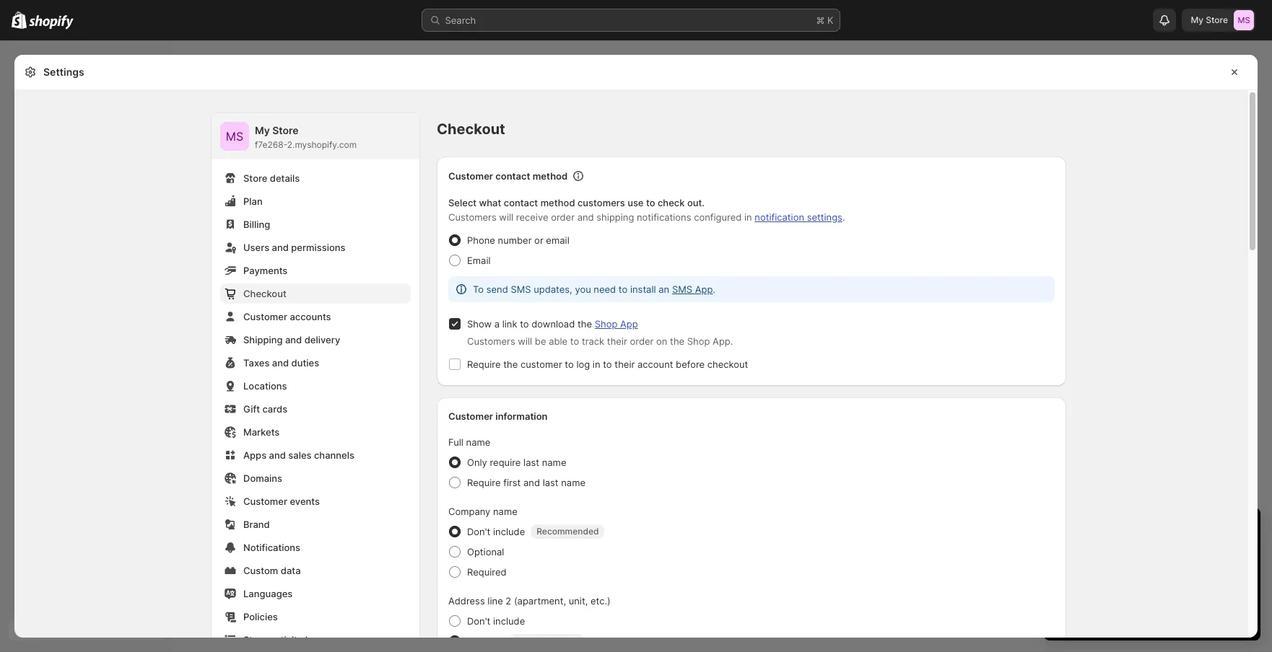 Task type: vqa. For each thing, say whether or not it's contained in the screenshot.
the bottom on
yes



Task type: describe. For each thing, give the bounding box(es) containing it.
name up require first and last name
[[542, 457, 567, 469]]

locations link
[[220, 376, 411, 397]]

plan
[[243, 196, 263, 207]]

require for require the customer to log in to their account before checkout
[[467, 359, 501, 371]]

locations
[[243, 381, 287, 392]]

email
[[546, 235, 570, 246]]

settings
[[807, 212, 843, 223]]

my store image
[[220, 122, 249, 151]]

require for require first and last name
[[467, 477, 501, 489]]

2 include from the top
[[493, 616, 525, 628]]

select for just
[[1059, 571, 1087, 582]]

1 vertical spatial their
[[615, 359, 635, 371]]

plan
[[1097, 571, 1116, 582]]

to right need
[[619, 284, 628, 295]]

store details
[[243, 173, 300, 184]]

started
[[1152, 521, 1202, 539]]

select for customers
[[449, 197, 477, 209]]

customer events link
[[220, 492, 411, 512]]

to send sms updates, you need to install an sms app .
[[473, 284, 716, 295]]

shipping and delivery link
[[220, 330, 411, 350]]

shop settings menu element
[[212, 113, 420, 653]]

notifications
[[637, 212, 692, 223]]

customer for customer accounts
[[243, 311, 287, 323]]

0 vertical spatial the
[[578, 319, 592, 330]]

order inside select what contact method customers use to check out. customers will receive order and shipping notifications configured in notification settings .
[[551, 212, 575, 223]]

2 for from the left
[[1137, 585, 1149, 597]]

just inside dropdown button
[[1123, 521, 1148, 539]]

0 horizontal spatial in
[[593, 359, 601, 371]]

and inside select what contact method customers use to check out. customers will receive order and shipping notifications configured in notification settings .
[[578, 212, 594, 223]]

full
[[449, 437, 464, 449]]

customer accounts
[[243, 311, 331, 323]]

download
[[532, 319, 575, 330]]

duties
[[291, 358, 319, 369]]

1 horizontal spatial last
[[543, 477, 559, 489]]

sales
[[288, 450, 312, 462]]

trial for ends
[[1082, 547, 1098, 559]]

phone number or email
[[467, 235, 570, 246]]

2.myshopify.com
[[287, 139, 357, 150]]

on inside settings dialog
[[657, 336, 668, 347]]

line
[[488, 596, 503, 607]]

ends
[[1101, 547, 1123, 559]]

your for your trial just started
[[1059, 521, 1090, 539]]

to inside select what contact method customers use to check out. customers will receive order and shipping notifications configured in notification settings .
[[646, 197, 655, 209]]

etc.)
[[591, 596, 611, 607]]

and down only require last name
[[524, 477, 540, 489]]

customers will be able to track their order on the shop app.
[[467, 336, 733, 347]]

customer contact method
[[449, 170, 568, 182]]

company name
[[449, 506, 518, 518]]

my for my store
[[1191, 14, 1204, 25]]

need
[[594, 284, 616, 295]]

checkout link
[[220, 284, 411, 304]]

a for show
[[495, 319, 500, 330]]

shipping
[[243, 334, 283, 346]]

activity
[[270, 635, 303, 646]]

just inside select a plan to extend your shopify trial for just $1/month for your first 3 months.
[[1074, 585, 1090, 597]]

languages
[[243, 589, 293, 600]]

be
[[535, 336, 546, 347]]

full name
[[449, 437, 491, 449]]

recommended for optional
[[516, 636, 578, 647]]

notification
[[755, 212, 805, 223]]

details
[[270, 173, 300, 184]]

to down customers will be able to track their order on the shop app.
[[603, 359, 612, 371]]

your for your trial ends on
[[1059, 547, 1079, 559]]

your trial ends on
[[1059, 547, 1139, 559]]

1 vertical spatial order
[[630, 336, 654, 347]]

method inside select what contact method customers use to check out. customers will receive order and shipping notifications configured in notification settings .
[[541, 197, 575, 209]]

to down able
[[565, 359, 574, 371]]

status inside settings dialog
[[449, 277, 1055, 303]]

first inside select a plan to extend your shopify trial for just $1/month for your first 3 months.
[[1174, 585, 1192, 597]]

before
[[676, 359, 705, 371]]

configured
[[694, 212, 742, 223]]

apps and sales channels link
[[220, 446, 411, 466]]

2 don't from the top
[[467, 616, 491, 628]]

1 horizontal spatial shop
[[687, 336, 710, 347]]

information
[[496, 411, 548, 423]]

receive
[[516, 212, 549, 223]]

check
[[658, 197, 685, 209]]

custom
[[243, 566, 278, 577]]

taxes and duties link
[[220, 353, 411, 373]]

k
[[828, 14, 834, 26]]

1 optional from the top
[[467, 547, 504, 558]]

my store f7e268-2.myshopify.com
[[255, 124, 357, 150]]

customer
[[521, 359, 562, 371]]

company
[[449, 506, 491, 518]]

markets
[[243, 427, 280, 438]]

1 vertical spatial the
[[670, 336, 685, 347]]

domains link
[[220, 469, 411, 489]]

1 don't from the top
[[467, 527, 491, 538]]

plan link
[[220, 191, 411, 212]]

select what contact method customers use to check out. customers will receive order and shipping notifications configured in notification settings .
[[449, 197, 845, 223]]

. inside select what contact method customers use to check out. customers will receive order and shipping notifications configured in notification settings .
[[843, 212, 845, 223]]

languages link
[[220, 584, 411, 605]]

gift cards
[[243, 404, 288, 415]]

my for my store f7e268-2.myshopify.com
[[255, 124, 270, 137]]

1 horizontal spatial log
[[577, 359, 590, 371]]

account
[[638, 359, 673, 371]]

required
[[467, 567, 507, 579]]

accounts
[[290, 311, 331, 323]]

trial for just
[[1094, 521, 1119, 539]]

your trial just started element
[[1044, 546, 1261, 641]]

email
[[467, 255, 491, 267]]

custom data
[[243, 566, 301, 577]]

store details link
[[220, 168, 411, 189]]

2 optional from the top
[[467, 636, 504, 648]]

a for select
[[1089, 571, 1095, 582]]

policies
[[243, 612, 278, 623]]

require first and last name
[[467, 477, 586, 489]]

store activity log link
[[220, 631, 411, 651]]

2
[[506, 596, 512, 607]]

only require last name
[[467, 457, 567, 469]]

settings
[[43, 66, 84, 78]]

updates,
[[534, 284, 573, 295]]

customer accounts link
[[220, 307, 411, 327]]

you
[[575, 284, 591, 295]]

customer for customer events
[[243, 496, 287, 508]]

markets link
[[220, 423, 411, 443]]

users and permissions link
[[220, 238, 411, 258]]



Task type: locate. For each thing, give the bounding box(es) containing it.
to
[[646, 197, 655, 209], [619, 284, 628, 295], [520, 319, 529, 330], [570, 336, 579, 347], [565, 359, 574, 371], [603, 359, 612, 371], [1119, 571, 1128, 582]]

customer down domains
[[243, 496, 287, 508]]

1 vertical spatial select
[[1059, 571, 1087, 582]]

dialog
[[1264, 55, 1273, 638]]

the left customer
[[504, 359, 518, 371]]

customers down what
[[449, 212, 497, 223]]

0 vertical spatial optional
[[467, 547, 504, 558]]

2 horizontal spatial the
[[670, 336, 685, 347]]

for left $1/month
[[1059, 585, 1071, 597]]

1 vertical spatial first
[[1174, 585, 1192, 597]]

my store
[[1191, 14, 1229, 25]]

0 vertical spatial their
[[607, 336, 628, 347]]

0 vertical spatial my
[[1191, 14, 1204, 25]]

1 require from the top
[[467, 359, 501, 371]]

0 vertical spatial trial
[[1094, 521, 1119, 539]]

brand
[[243, 519, 270, 531]]

shop app link
[[595, 319, 638, 330]]

0 horizontal spatial first
[[504, 477, 521, 489]]

just left $1/month
[[1074, 585, 1090, 597]]

1 horizontal spatial for
[[1137, 585, 1149, 597]]

0 vertical spatial a
[[495, 319, 500, 330]]

1 vertical spatial trial
[[1082, 547, 1098, 559]]

a left plan
[[1089, 571, 1095, 582]]

customers
[[449, 212, 497, 223], [467, 336, 515, 347]]

0 horizontal spatial for
[[1059, 585, 1071, 597]]

. right notification
[[843, 212, 845, 223]]

to right able
[[570, 336, 579, 347]]

0 vertical spatial first
[[504, 477, 521, 489]]

1 vertical spatial contact
[[504, 197, 538, 209]]

payments
[[243, 265, 288, 277]]

and down customers
[[578, 212, 594, 223]]

address line 2 (apartment, unit, etc.)
[[449, 596, 611, 607]]

select left plan
[[1059, 571, 1087, 582]]

checkout up customer contact method
[[437, 121, 505, 138]]

install
[[630, 284, 656, 295]]

store activity log
[[243, 635, 319, 646]]

1 vertical spatial checkout
[[243, 288, 287, 300]]

0 vertical spatial method
[[533, 170, 568, 182]]

1 horizontal spatial sms
[[672, 284, 693, 295]]

1 vertical spatial just
[[1074, 585, 1090, 597]]

delivery
[[305, 334, 340, 346]]

shop
[[595, 319, 618, 330], [687, 336, 710, 347]]

will left be
[[518, 336, 532, 347]]

only
[[467, 457, 487, 469]]

store down policies
[[243, 635, 267, 646]]

track
[[582, 336, 605, 347]]

contact inside select what contact method customers use to check out. customers will receive order and shipping notifications configured in notification settings .
[[504, 197, 538, 209]]

0 vertical spatial checkout
[[437, 121, 505, 138]]

1 vertical spatial shop
[[687, 336, 710, 347]]

recommended down require first and last name
[[537, 527, 599, 537]]

just
[[1123, 521, 1148, 539], [1074, 585, 1090, 597]]

0 horizontal spatial select
[[449, 197, 477, 209]]

your left ends
[[1059, 547, 1079, 559]]

0 horizontal spatial sms
[[511, 284, 531, 295]]

recommended down (apartment,
[[516, 636, 578, 647]]

0 vertical spatial customers
[[449, 212, 497, 223]]

and for delivery
[[285, 334, 302, 346]]

2 require from the top
[[467, 477, 501, 489]]

and right apps
[[269, 450, 286, 462]]

to right use
[[646, 197, 655, 209]]

1 for from the left
[[1059, 585, 1071, 597]]

unit,
[[569, 596, 588, 607]]

and for sales
[[269, 450, 286, 462]]

1 horizontal spatial order
[[630, 336, 654, 347]]

trial left ends
[[1082, 547, 1098, 559]]

store up f7e268-
[[272, 124, 299, 137]]

1 don't include from the top
[[467, 527, 525, 538]]

name up only
[[466, 437, 491, 449]]

show a link to download the shop app
[[467, 319, 638, 330]]

and for duties
[[272, 358, 289, 369]]

name down require first and last name
[[493, 506, 518, 518]]

0 vertical spatial .
[[843, 212, 845, 223]]

out.
[[687, 197, 705, 209]]

0 horizontal spatial checkout
[[243, 288, 287, 300]]

0 vertical spatial don't
[[467, 527, 491, 538]]

checkout down payments
[[243, 288, 287, 300]]

0 horizontal spatial my
[[255, 124, 270, 137]]

just left started
[[1123, 521, 1148, 539]]

your down the extend
[[1152, 585, 1172, 597]]

2 sms from the left
[[672, 284, 693, 295]]

my up f7e268-
[[255, 124, 270, 137]]

1 vertical spatial recommended
[[516, 636, 578, 647]]

0 vertical spatial last
[[524, 457, 540, 469]]

0 horizontal spatial shop
[[595, 319, 618, 330]]

last down only require last name
[[543, 477, 559, 489]]

include down company name on the bottom left of page
[[493, 527, 525, 538]]

on right ends
[[1125, 547, 1136, 559]]

on up account
[[657, 336, 668, 347]]

0 vertical spatial recommended
[[537, 527, 599, 537]]

1 horizontal spatial first
[[1174, 585, 1192, 597]]

store left my store icon
[[1206, 14, 1229, 25]]

to
[[473, 284, 484, 295]]

0 horizontal spatial shopify image
[[12, 11, 27, 29]]

and for permissions
[[272, 242, 289, 254]]

the up before at bottom
[[670, 336, 685, 347]]

in inside select what contact method customers use to check out. customers will receive order and shipping notifications configured in notification settings .
[[745, 212, 752, 223]]

1 vertical spatial will
[[518, 336, 532, 347]]

their down shop app link
[[607, 336, 628, 347]]

0 vertical spatial log
[[577, 359, 590, 371]]

don't include down line
[[467, 616, 525, 628]]

0 vertical spatial your
[[1163, 571, 1183, 582]]

require the customer to log in to their account before checkout
[[467, 359, 749, 371]]

notification settings link
[[755, 212, 843, 223]]

custom data link
[[220, 561, 411, 581]]

log
[[577, 359, 590, 371], [305, 635, 319, 646]]

0 vertical spatial in
[[745, 212, 752, 223]]

2 vertical spatial the
[[504, 359, 518, 371]]

0 vertical spatial shop
[[595, 319, 618, 330]]

will
[[499, 212, 514, 223], [518, 336, 532, 347]]

0 vertical spatial your
[[1059, 521, 1090, 539]]

your trial just started
[[1059, 521, 1202, 539]]

for
[[1059, 585, 1071, 597], [1137, 585, 1149, 597]]

my inside my store f7e268-2.myshopify.com
[[255, 124, 270, 137]]

order up email
[[551, 212, 575, 223]]

1 horizontal spatial the
[[578, 319, 592, 330]]

1 vertical spatial your
[[1059, 547, 1079, 559]]

include
[[493, 527, 525, 538], [493, 616, 525, 628]]

2 don't include from the top
[[467, 616, 525, 628]]

customer events
[[243, 496, 320, 508]]

status
[[449, 277, 1055, 303]]

status containing to send sms updates, you need to install an
[[449, 277, 1055, 303]]

method
[[533, 170, 568, 182], [541, 197, 575, 209]]

ms button
[[220, 122, 249, 151]]

first down only require last name
[[504, 477, 521, 489]]

log inside store activity log link
[[305, 635, 319, 646]]

the up track
[[578, 319, 592, 330]]

0 horizontal spatial log
[[305, 635, 319, 646]]

0 horizontal spatial app
[[620, 319, 638, 330]]

your up 'your trial ends on'
[[1059, 521, 1090, 539]]

data
[[281, 566, 301, 577]]

log down policies link
[[305, 635, 319, 646]]

recommended
[[537, 527, 599, 537], [516, 636, 578, 647]]

1 vertical spatial on
[[1125, 547, 1136, 559]]

⌘
[[816, 14, 825, 26]]

customers
[[578, 197, 625, 209]]

policies link
[[220, 607, 411, 628]]

search
[[445, 14, 476, 26]]

require down show
[[467, 359, 501, 371]]

0 vertical spatial don't include
[[467, 527, 525, 538]]

extend
[[1130, 571, 1161, 582]]

shop left app.
[[687, 336, 710, 347]]

0 horizontal spatial will
[[499, 212, 514, 223]]

1 horizontal spatial will
[[518, 336, 532, 347]]

checkout inside 'shop settings menu' element
[[243, 288, 287, 300]]

customer up "shipping"
[[243, 311, 287, 323]]

your
[[1163, 571, 1183, 582], [1152, 585, 1172, 597]]

my store image
[[1234, 10, 1255, 30]]

trial inside dropdown button
[[1094, 521, 1119, 539]]

0 vertical spatial app
[[695, 284, 713, 295]]

1 vertical spatial customers
[[467, 336, 515, 347]]

and right users
[[272, 242, 289, 254]]

address
[[449, 596, 485, 607]]

1 horizontal spatial shopify image
[[29, 15, 74, 29]]

select inside select a plan to extend your shopify trial for just $1/month for your first 3 months.
[[1059, 571, 1087, 582]]

1 vertical spatial .
[[713, 284, 716, 295]]

1 vertical spatial method
[[541, 197, 575, 209]]

a inside select a plan to extend your shopify trial for just $1/month for your first 3 months.
[[1089, 571, 1095, 582]]

their left account
[[615, 359, 635, 371]]

and right taxes
[[272, 358, 289, 369]]

name
[[466, 437, 491, 449], [542, 457, 567, 469], [561, 477, 586, 489], [493, 506, 518, 518]]

sms right an
[[672, 284, 693, 295]]

2 your from the top
[[1059, 547, 1079, 559]]

a
[[495, 319, 500, 330], [1089, 571, 1095, 582]]

0 vertical spatial select
[[449, 197, 477, 209]]

1 vertical spatial a
[[1089, 571, 1095, 582]]

contact up what
[[496, 170, 530, 182]]

0 horizontal spatial just
[[1074, 585, 1090, 597]]

0 vertical spatial include
[[493, 527, 525, 538]]

taxes and duties
[[243, 358, 319, 369]]

an
[[659, 284, 670, 295]]

your inside dropdown button
[[1059, 521, 1090, 539]]

your inside 'element'
[[1059, 547, 1079, 559]]

0 vertical spatial require
[[467, 359, 501, 371]]

apps
[[243, 450, 267, 462]]

log down track
[[577, 359, 590, 371]]

to right link
[[520, 319, 529, 330]]

0 horizontal spatial the
[[504, 359, 518, 371]]

in right configured
[[745, 212, 752, 223]]

0 horizontal spatial a
[[495, 319, 500, 330]]

0 vertical spatial just
[[1123, 521, 1148, 539]]

taxes
[[243, 358, 270, 369]]

sms right send
[[511, 284, 531, 295]]

phone
[[467, 235, 495, 246]]

shopify
[[1186, 571, 1219, 582]]

customer up what
[[449, 170, 493, 182]]

1 horizontal spatial .
[[843, 212, 845, 223]]

1 horizontal spatial just
[[1123, 521, 1148, 539]]

or
[[535, 235, 544, 246]]

optional up required
[[467, 547, 504, 558]]

0 horizontal spatial last
[[524, 457, 540, 469]]

0 horizontal spatial on
[[657, 336, 668, 347]]

and down customer accounts
[[285, 334, 302, 346]]

1 your from the top
[[1059, 521, 1090, 539]]

trial inside select a plan to extend your shopify trial for just $1/month for your first 3 months.
[[1222, 571, 1239, 582]]

app.
[[713, 336, 733, 347]]

contact up receive
[[504, 197, 538, 209]]

1 vertical spatial optional
[[467, 636, 504, 648]]

domains
[[243, 473, 282, 485]]

gift cards link
[[220, 399, 411, 420]]

my left my store icon
[[1191, 14, 1204, 25]]

1 horizontal spatial in
[[745, 212, 752, 223]]

0 vertical spatial contact
[[496, 170, 530, 182]]

will inside select what contact method customers use to check out. customers will receive order and shipping notifications configured in notification settings .
[[499, 212, 514, 223]]

recommended for don't include
[[537, 527, 599, 537]]

to inside select a plan to extend your shopify trial for just $1/month for your first 3 months.
[[1119, 571, 1128, 582]]

notifications link
[[220, 538, 411, 558]]

in
[[745, 212, 752, 223], [593, 359, 601, 371]]

customer for customer information
[[449, 411, 493, 423]]

select a plan to extend your shopify trial for just $1/month for your first 3 months.
[[1059, 571, 1239, 597]]

1 vertical spatial my
[[255, 124, 270, 137]]

customer up full name
[[449, 411, 493, 423]]

1 horizontal spatial app
[[695, 284, 713, 295]]

f7e268-
[[255, 139, 287, 150]]

order up account
[[630, 336, 654, 347]]

0 vertical spatial order
[[551, 212, 575, 223]]

1 sms from the left
[[511, 284, 531, 295]]

for down the extend
[[1137, 585, 1149, 597]]

1 include from the top
[[493, 527, 525, 538]]

1 vertical spatial last
[[543, 477, 559, 489]]

trial
[[1094, 521, 1119, 539], [1082, 547, 1098, 559], [1222, 571, 1239, 582]]

1 vertical spatial log
[[305, 635, 319, 646]]

1 horizontal spatial my
[[1191, 14, 1204, 25]]

to right plan
[[1119, 571, 1128, 582]]

1 horizontal spatial on
[[1125, 547, 1136, 559]]

select left what
[[449, 197, 477, 209]]

first inside settings dialog
[[504, 477, 521, 489]]

permissions
[[291, 242, 346, 254]]

first left 3
[[1174, 585, 1192, 597]]

require down only
[[467, 477, 501, 489]]

don't down address
[[467, 616, 491, 628]]

in down track
[[593, 359, 601, 371]]

don't include down company name on the bottom left of page
[[467, 527, 525, 538]]

last
[[524, 457, 540, 469], [543, 477, 559, 489]]

. right an
[[713, 284, 716, 295]]

customer
[[449, 170, 493, 182], [243, 311, 287, 323], [449, 411, 493, 423], [243, 496, 287, 508]]

1 horizontal spatial select
[[1059, 571, 1087, 582]]

app
[[695, 284, 713, 295], [620, 319, 638, 330]]

checkout
[[708, 359, 749, 371]]

will down what
[[499, 212, 514, 223]]

1 horizontal spatial checkout
[[437, 121, 505, 138]]

a left link
[[495, 319, 500, 330]]

your right the extend
[[1163, 571, 1183, 582]]

select inside select what contact method customers use to check out. customers will receive order and shipping notifications configured in notification settings .
[[449, 197, 477, 209]]

channels
[[314, 450, 355, 462]]

optional down line
[[467, 636, 504, 648]]

1 vertical spatial don't
[[467, 616, 491, 628]]

users
[[243, 242, 270, 254]]

1 vertical spatial include
[[493, 616, 525, 628]]

what
[[479, 197, 501, 209]]

customer for customer contact method
[[449, 170, 493, 182]]

last up require first and last name
[[524, 457, 540, 469]]

include down "2"
[[493, 616, 525, 628]]

your trial just started button
[[1044, 508, 1261, 539]]

able
[[549, 336, 568, 347]]

app right an
[[695, 284, 713, 295]]

your
[[1059, 521, 1090, 539], [1059, 547, 1079, 559]]

customer information
[[449, 411, 548, 423]]

customers inside select what contact method customers use to check out. customers will receive order and shipping notifications configured in notification settings .
[[449, 212, 497, 223]]

trial up ends
[[1094, 521, 1119, 539]]

name down only require last name
[[561, 477, 586, 489]]

2 vertical spatial trial
[[1222, 571, 1239, 582]]

0 vertical spatial will
[[499, 212, 514, 223]]

shopify image
[[12, 11, 27, 29], [29, 15, 74, 29]]

1 vertical spatial don't include
[[467, 616, 525, 628]]

app up customers will be able to track their order on the shop app.
[[620, 319, 638, 330]]

1 vertical spatial your
[[1152, 585, 1172, 597]]

0 horizontal spatial order
[[551, 212, 575, 223]]

0 vertical spatial on
[[657, 336, 668, 347]]

shop up customers will be able to track their order on the shop app.
[[595, 319, 618, 330]]

1 vertical spatial in
[[593, 359, 601, 371]]

customers down show
[[467, 336, 515, 347]]

1 horizontal spatial a
[[1089, 571, 1095, 582]]

store up plan
[[243, 173, 267, 184]]

trial up months.
[[1222, 571, 1239, 582]]

use
[[628, 197, 644, 209]]

billing
[[243, 219, 270, 230]]

a inside settings dialog
[[495, 319, 500, 330]]

1 vertical spatial app
[[620, 319, 638, 330]]

1 vertical spatial require
[[467, 477, 501, 489]]

store inside my store f7e268-2.myshopify.com
[[272, 124, 299, 137]]

settings dialog
[[14, 55, 1258, 653]]

gift
[[243, 404, 260, 415]]

users and permissions
[[243, 242, 346, 254]]

shipping
[[597, 212, 634, 223]]

0 horizontal spatial .
[[713, 284, 716, 295]]

on inside your trial just started 'element'
[[1125, 547, 1136, 559]]

don't down company name on the bottom left of page
[[467, 527, 491, 538]]



